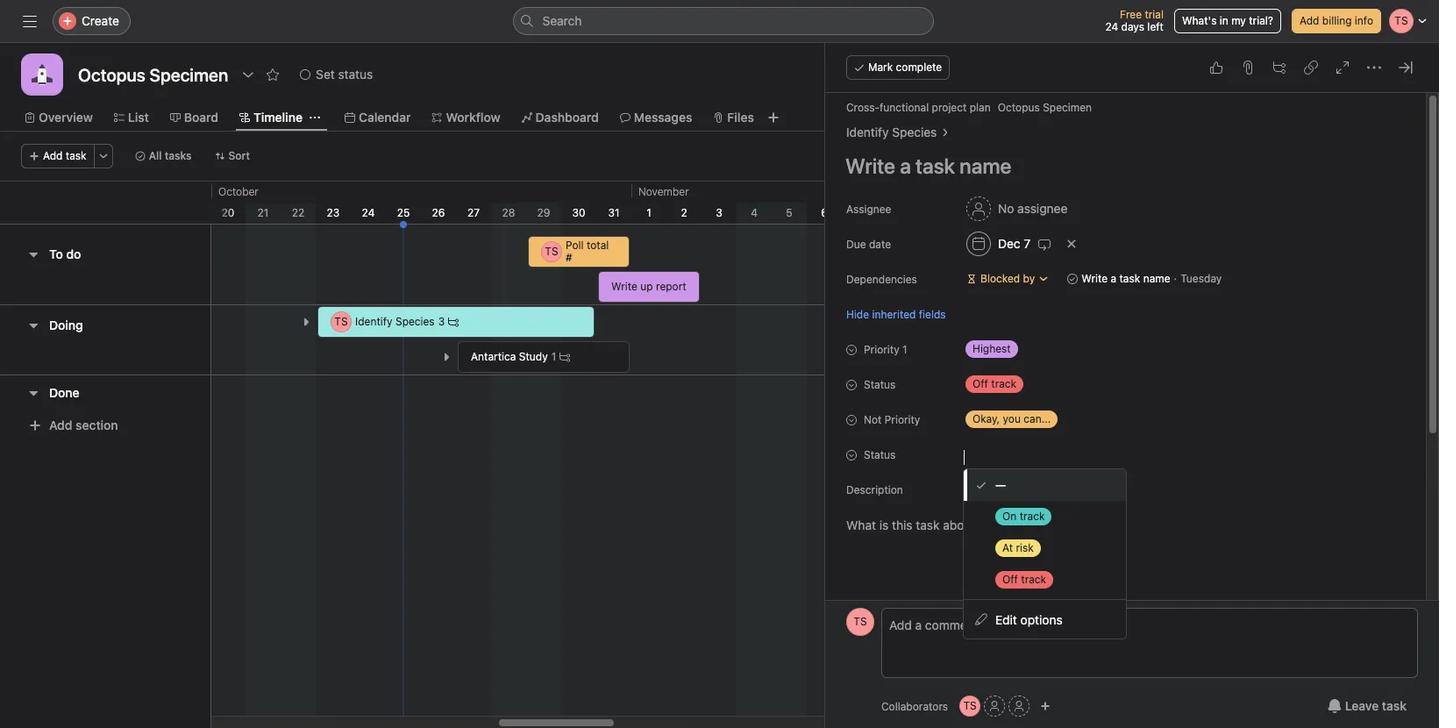Task type: describe. For each thing, give the bounding box(es) containing it.
okay, you can...
[[973, 412, 1051, 425]]

description
[[846, 483, 903, 496]]

poll
[[566, 239, 584, 252]]

calendar link
[[345, 108, 411, 127]]

trial?
[[1249, 14, 1274, 27]]

highest
[[973, 342, 1011, 355]]

can...
[[1024, 412, 1051, 425]]

antartica study
[[471, 350, 548, 363]]

no assignee button
[[959, 193, 1076, 225]]

task for leave task
[[1382, 698, 1407, 713]]

board link
[[170, 108, 218, 127]]

add section button
[[21, 410, 125, 441]]

add task
[[43, 149, 87, 162]]

dependencies
[[846, 273, 917, 286]]

leftcount image
[[560, 352, 570, 362]]

all
[[149, 149, 162, 162]]

1 status from the top
[[864, 378, 896, 391]]

1 horizontal spatial task
[[1120, 272, 1141, 285]]

add for add task
[[43, 149, 63, 162]]

2
[[681, 206, 687, 219]]

on track
[[1003, 510, 1045, 523]]

what's in my trial?
[[1182, 14, 1274, 27]]

7
[[1024, 236, 1031, 251]]

identify species link
[[846, 123, 937, 142]]

trial
[[1145, 8, 1164, 21]]

27
[[468, 206, 480, 219]]

date
[[869, 238, 891, 251]]

repeats image
[[1038, 237, 1052, 251]]

add billing info
[[1300, 14, 1374, 27]]

0 horizontal spatial 3
[[438, 315, 445, 328]]

1 vertical spatial identify species
[[355, 315, 435, 328]]

create
[[82, 13, 119, 28]]

blocked by
[[981, 272, 1035, 285]]

total
[[587, 239, 609, 252]]

timeline
[[254, 110, 303, 125]]

hide inherited fields button
[[846, 306, 946, 322]]

off track inside off track popup button
[[973, 377, 1017, 390]]

#
[[566, 251, 572, 264]]

my
[[1232, 14, 1246, 27]]

october
[[218, 185, 259, 198]]

okay, you can... button
[[959, 407, 1083, 432]]

1 for november 1
[[647, 206, 652, 219]]

tuesday
[[1181, 272, 1222, 285]]

sort
[[229, 149, 250, 162]]

free
[[1120, 8, 1142, 21]]

risk
[[1016, 541, 1034, 554]]

set status
[[316, 67, 373, 82]]

add tab image
[[767, 111, 781, 125]]

blocked
[[981, 272, 1020, 285]]

more actions for this task image
[[1368, 61, 1382, 75]]

blocked by button
[[959, 267, 1057, 291]]

1 vertical spatial priority
[[885, 413, 921, 426]]

name
[[1144, 272, 1171, 285]]

overview link
[[25, 108, 93, 127]]

30
[[572, 206, 586, 219]]

hide
[[846, 307, 869, 321]]

2 status from the top
[[864, 448, 896, 461]]

clear due date image
[[1067, 239, 1077, 249]]

more actions image
[[98, 151, 108, 161]]

24 inside free trial 24 days left
[[1106, 20, 1119, 33]]

cross-functional project plan link
[[846, 101, 991, 114]]

search
[[543, 13, 582, 28]]

20
[[222, 206, 235, 219]]

collaborators
[[882, 700, 948, 713]]

0 likes. click to like this task image
[[1210, 61, 1224, 75]]

files
[[728, 110, 754, 125]]

edit options
[[996, 612, 1063, 627]]

at risk
[[1003, 541, 1034, 554]]

off track button
[[959, 372, 1064, 396]]

0 vertical spatial priority
[[864, 343, 900, 356]]

edit options link
[[964, 604, 1126, 635]]

octopus
[[998, 101, 1040, 114]]

add to starred image
[[266, 68, 280, 82]]

octopus specimen link
[[998, 101, 1092, 114]]

0 horizontal spatial 24
[[362, 206, 375, 219]]

overview
[[39, 110, 93, 125]]

write for write a task name
[[1082, 272, 1108, 285]]

dialog containing identify species
[[825, 43, 1439, 728]]

study
[[519, 350, 548, 363]]

section
[[76, 418, 118, 432]]

25
[[397, 206, 410, 219]]

1 horizontal spatial off
[[1003, 573, 1018, 586]]

sort button
[[207, 144, 258, 168]]

cross-
[[846, 101, 880, 114]]

0 horizontal spatial ts button
[[846, 608, 875, 636]]

collapse task list for the section doing image
[[26, 318, 40, 332]]

november
[[639, 185, 689, 198]]

search list box
[[513, 7, 934, 35]]

plan
[[970, 101, 991, 114]]

0 horizontal spatial 1
[[551, 350, 556, 363]]

options
[[1021, 612, 1063, 627]]

you
[[1003, 412, 1021, 425]]

in
[[1220, 14, 1229, 27]]

all tasks button
[[127, 144, 200, 168]]

21
[[258, 206, 269, 219]]

highest button
[[959, 337, 1064, 361]]

0 horizontal spatial species
[[396, 315, 435, 328]]

create button
[[53, 7, 131, 35]]

6
[[821, 206, 828, 219]]

to
[[49, 246, 63, 261]]

collapse task list for the section done image
[[26, 386, 40, 400]]



Task type: vqa. For each thing, say whether or not it's contained in the screenshot.
Timeline link on the top left of page
yes



Task type: locate. For each thing, give the bounding box(es) containing it.
0 vertical spatial identify
[[846, 125, 889, 139]]

1 for priority 1
[[903, 343, 908, 356]]

26
[[432, 206, 445, 219]]

0 horizontal spatial write
[[611, 280, 638, 293]]

workflow
[[446, 110, 501, 125]]

3 left leftcount image
[[438, 315, 445, 328]]

what's in my trial? button
[[1175, 9, 1282, 33]]

write a task name
[[1082, 272, 1171, 285]]

up
[[641, 280, 653, 293]]

dec
[[998, 236, 1021, 251]]

task right the a
[[1120, 272, 1141, 285]]

main content
[[827, 93, 1405, 728]]

0 vertical spatial off
[[973, 377, 989, 390]]

add subtask image
[[1273, 61, 1287, 75]]

due date
[[846, 238, 891, 251]]

off track down risk
[[1003, 573, 1047, 586]]

rocket image
[[32, 64, 53, 85]]

track right on in the right bottom of the page
[[1020, 510, 1045, 523]]

1 inside november 1
[[647, 206, 652, 219]]

off
[[973, 377, 989, 390], [1003, 573, 1018, 586]]

write left "up"
[[611, 280, 638, 293]]

None text field
[[74, 59, 233, 90], [964, 446, 977, 468], [74, 59, 233, 90], [964, 446, 977, 468]]

1 horizontal spatial identify
[[846, 125, 889, 139]]

1 horizontal spatial 24
[[1106, 20, 1119, 33]]

status up 'description'
[[864, 448, 896, 461]]

1 left leftcount icon
[[551, 350, 556, 363]]

set status button
[[292, 62, 381, 87]]

done
[[49, 385, 80, 400]]

priority
[[864, 343, 900, 356], [885, 413, 921, 426]]

off up okay,
[[973, 377, 989, 390]]

tasks
[[165, 149, 192, 162]]

show options image
[[241, 68, 255, 82]]

mark complete
[[868, 61, 942, 74]]

done button
[[49, 377, 80, 408]]

task
[[66, 149, 87, 162], [1120, 272, 1141, 285], [1382, 698, 1407, 713]]

task left more actions image on the top of page
[[66, 149, 87, 162]]

inherited
[[872, 307, 916, 321]]

not
[[864, 413, 882, 426]]

0 vertical spatial ts button
[[846, 608, 875, 636]]

0 horizontal spatial task
[[66, 149, 87, 162]]

0 vertical spatial off track
[[973, 377, 1017, 390]]

species left leftcount image
[[396, 315, 435, 328]]

22
[[292, 206, 305, 219]]

add left billing
[[1300, 14, 1320, 27]]

antartica
[[471, 350, 516, 363]]

off track down highest
[[973, 377, 1017, 390]]

ts
[[545, 245, 558, 258], [335, 315, 348, 328], [854, 615, 867, 628], [964, 699, 977, 712]]

0 vertical spatial status
[[864, 378, 896, 391]]

by
[[1023, 272, 1035, 285]]

priority down inherited
[[864, 343, 900, 356]]

off track
[[973, 377, 1017, 390], [1003, 573, 1047, 586]]

what's
[[1182, 14, 1217, 27]]

1 horizontal spatial write
[[1082, 272, 1108, 285]]

write left the a
[[1082, 272, 1108, 285]]

0 vertical spatial identify species
[[846, 125, 937, 139]]

0 horizontal spatial identify
[[355, 315, 393, 328]]

project
[[932, 101, 967, 114]]

close details image
[[1399, 61, 1413, 75]]

identify inside dialog
[[846, 125, 889, 139]]

main content inside dialog
[[827, 93, 1405, 728]]

24 right 23
[[362, 206, 375, 219]]

list link
[[114, 108, 149, 127]]

identify species inside dialog
[[846, 125, 937, 139]]

mark
[[868, 61, 893, 74]]

2 horizontal spatial task
[[1382, 698, 1407, 713]]

add for add billing info
[[1300, 14, 1320, 27]]

species
[[892, 125, 937, 139], [396, 315, 435, 328]]

messages link
[[620, 108, 692, 127]]

show subtasks for task antartica study image
[[441, 352, 452, 362]]

a
[[1111, 272, 1117, 285]]

identify
[[846, 125, 889, 139], [355, 315, 393, 328]]

timeline link
[[239, 108, 303, 127]]

main content containing identify species
[[827, 93, 1405, 728]]

0 vertical spatial species
[[892, 125, 937, 139]]

expand sidebar image
[[23, 14, 37, 28]]

collapse task list for the section to do image
[[26, 247, 40, 261]]

1 vertical spatial identify
[[355, 315, 393, 328]]

assignee
[[1018, 201, 1068, 216]]

attachments: add a file to this task, image
[[1241, 61, 1255, 75]]

track inside popup button
[[992, 377, 1017, 390]]

write for write up report
[[611, 280, 638, 293]]

write up report
[[611, 280, 687, 293]]

priority right not
[[885, 413, 921, 426]]

board
[[184, 110, 218, 125]]

dashboard
[[536, 110, 599, 125]]

okay,
[[973, 412, 1000, 425]]

2 vertical spatial track
[[1021, 573, 1047, 586]]

31
[[608, 206, 620, 219]]

23
[[327, 206, 340, 219]]

off inside off track popup button
[[973, 377, 989, 390]]

identify down cross-
[[846, 125, 889, 139]]

identify right show subtasks for task identify species image
[[355, 315, 393, 328]]

1 horizontal spatial ts button
[[960, 696, 981, 717]]

Task Name text field
[[834, 146, 1405, 186]]

write
[[1082, 272, 1108, 285], [611, 280, 638, 293]]

0 horizontal spatial identify species
[[355, 315, 435, 328]]

add down the overview link
[[43, 149, 63, 162]]

0 vertical spatial 24
[[1106, 20, 1119, 33]]

1 inside main content
[[903, 343, 908, 356]]

add billing info button
[[1292, 9, 1382, 33]]

leftcount image
[[448, 317, 459, 327]]

1 vertical spatial 3
[[438, 315, 445, 328]]

3 left 4
[[716, 206, 723, 219]]

not priority
[[864, 413, 921, 426]]

2 horizontal spatial 1
[[903, 343, 908, 356]]

1 horizontal spatial 3
[[716, 206, 723, 219]]

report
[[656, 280, 687, 293]]

0 vertical spatial task
[[66, 149, 87, 162]]

tab actions image
[[310, 112, 320, 123]]

doing button
[[49, 310, 83, 341]]

1 vertical spatial off track
[[1003, 573, 1047, 586]]

1 vertical spatial task
[[1120, 272, 1141, 285]]

do
[[66, 246, 81, 261]]

no
[[998, 201, 1014, 216]]

— option
[[964, 469, 1126, 501]]

24
[[1106, 20, 1119, 33], [362, 206, 375, 219]]

1 horizontal spatial species
[[892, 125, 937, 139]]

identify species left leftcount image
[[355, 315, 435, 328]]

2 vertical spatial add
[[49, 418, 72, 432]]

species down cross-functional project plan link
[[892, 125, 937, 139]]

off down at
[[1003, 573, 1018, 586]]

1 vertical spatial add
[[43, 149, 63, 162]]

0 horizontal spatial off
[[973, 377, 989, 390]]

functional
[[880, 101, 929, 114]]

5
[[786, 206, 793, 219]]

1 horizontal spatial 1
[[647, 206, 652, 219]]

1 down hide inherited fields
[[903, 343, 908, 356]]

full screen image
[[1336, 61, 1350, 75]]

days
[[1122, 20, 1145, 33]]

1 vertical spatial 24
[[362, 206, 375, 219]]

files link
[[714, 108, 754, 127]]

1 down november
[[647, 206, 652, 219]]

fields
[[919, 307, 946, 321]]

set
[[316, 67, 335, 82]]

28
[[502, 206, 515, 219]]

edit
[[996, 612, 1017, 627]]

billing
[[1323, 14, 1352, 27]]

—
[[996, 477, 1006, 492]]

status down the priority 1
[[864, 378, 896, 391]]

show subtasks for task identify species image
[[301, 317, 311, 327]]

0 vertical spatial add
[[1300, 14, 1320, 27]]

0 vertical spatial 3
[[716, 206, 723, 219]]

messages
[[634, 110, 692, 125]]

task for add task
[[66, 149, 87, 162]]

1 vertical spatial species
[[396, 315, 435, 328]]

add or remove collaborators image
[[1040, 701, 1051, 711]]

mark complete button
[[846, 55, 950, 80]]

dashboard link
[[522, 108, 599, 127]]

on
[[1003, 510, 1017, 523]]

doing
[[49, 318, 83, 332]]

write inside main content
[[1082, 272, 1108, 285]]

cross-functional project plan octopus specimen
[[846, 101, 1092, 114]]

1 vertical spatial track
[[1020, 510, 1045, 523]]

1 vertical spatial off
[[1003, 573, 1018, 586]]

1 horizontal spatial identify species
[[846, 125, 937, 139]]

add down done button
[[49, 418, 72, 432]]

workflow link
[[432, 108, 501, 127]]

task right leave
[[1382, 698, 1407, 713]]

due
[[846, 238, 866, 251]]

november 1
[[639, 185, 689, 219]]

identify species down the functional
[[846, 125, 937, 139]]

24 left days at the top right of the page
[[1106, 20, 1119, 33]]

add for add section
[[49, 418, 72, 432]]

copy task link image
[[1304, 61, 1318, 75]]

1 vertical spatial status
[[864, 448, 896, 461]]

track down the highest popup button
[[992, 377, 1017, 390]]

track down risk
[[1021, 573, 1047, 586]]

hide inherited fields
[[846, 307, 946, 321]]

leave task button
[[1316, 690, 1418, 722]]

1 vertical spatial ts button
[[960, 696, 981, 717]]

dialog
[[825, 43, 1439, 728]]

poll total #
[[566, 239, 609, 264]]

0 vertical spatial track
[[992, 377, 1017, 390]]

to do
[[49, 246, 81, 261]]

2 vertical spatial task
[[1382, 698, 1407, 713]]



